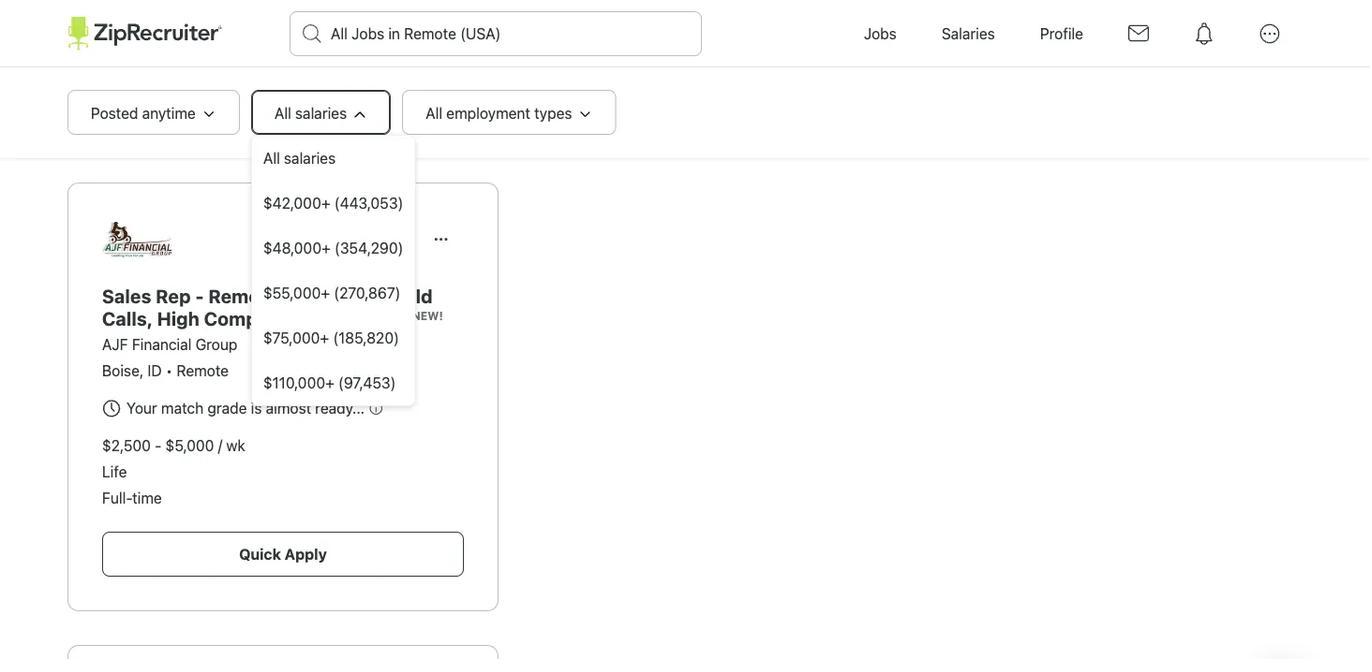 Task type: locate. For each thing, give the bounding box(es) containing it.
Search job title or keyword search field
[[291, 12, 701, 55]]

remote
[[218, 140, 271, 158], [177, 362, 229, 380]]

cold
[[391, 285, 433, 307]]

(185,820)
[[333, 329, 399, 347]]

563,757
[[67, 140, 123, 158]]

training,
[[268, 307, 347, 329]]

all inside all jobs 563,757 jobs found in remote (usa)
[[67, 102, 99, 133]]

- left $5,000
[[155, 437, 161, 455]]

$42,000+
[[263, 194, 330, 212]]

ziprecruiter image
[[67, 17, 222, 51]]

rep
[[156, 285, 191, 307]]

$2,500
[[102, 437, 151, 455]]

$75,000+
[[263, 329, 329, 347]]

(354,290)
[[335, 239, 403, 257]]

all salaries for anytime
[[274, 104, 347, 122]]

remote inside all jobs 563,757 jobs found in remote (usa)
[[218, 140, 271, 158]]

almost
[[266, 400, 311, 417]]

1 horizontal spatial -
[[195, 285, 204, 307]]

jobs
[[105, 102, 157, 133], [127, 140, 156, 158]]

- right rep
[[195, 285, 204, 307]]

$42,000+ (443,053)
[[263, 194, 403, 212]]

0 vertical spatial salaries
[[295, 104, 347, 122]]

-
[[195, 285, 204, 307], [155, 437, 161, 455]]

0 horizontal spatial no
[[288, 285, 314, 307]]

salaries inside popup button
[[295, 104, 347, 122]]

0 horizontal spatial -
[[155, 437, 161, 455]]

full-
[[102, 490, 132, 507]]

$110,000+ (97,453)
[[263, 374, 396, 392]]

all for all salaries button
[[263, 149, 280, 167]]

in
[[203, 140, 215, 158]]

/
[[218, 437, 222, 455]]

salaries inside button
[[284, 149, 336, 167]]

remote right in
[[218, 140, 271, 158]]

no
[[288, 285, 314, 307], [361, 285, 387, 307]]

all employment types button
[[402, 90, 616, 135]]

menu image
[[1248, 12, 1291, 55]]

all salaries button
[[252, 136, 415, 181]]

anytime
[[142, 104, 196, 122]]

all up 563,757
[[67, 102, 99, 133]]

remote down group
[[177, 362, 229, 380]]

all salaries inside button
[[263, 149, 336, 167]]

boise,
[[102, 362, 144, 380]]

salaries
[[295, 104, 347, 122], [284, 149, 336, 167]]

profile link
[[1018, 0, 1106, 67]]

jobs up 563,757
[[105, 102, 157, 133]]

time
[[132, 490, 162, 507]]

no up the 'training,'
[[288, 285, 314, 307]]

$75,000+ (185,820) button
[[252, 316, 415, 361]]

0 vertical spatial all salaries
[[274, 104, 347, 122]]

0 vertical spatial remote
[[218, 140, 271, 158]]

wk
[[226, 437, 245, 455]]

all up "(usa)"
[[274, 104, 291, 122]]

salaries for anytime
[[295, 104, 347, 122]]

all employment types
[[426, 104, 572, 122]]

salaries for salaries
[[284, 149, 336, 167]]

•
[[166, 362, 173, 380]]

remote inside 'ajf financial group boise, id • remote'
[[177, 362, 229, 380]]

1 no from the left
[[288, 285, 314, 307]]

jobs link
[[841, 0, 919, 67]]

1 vertical spatial all salaries
[[263, 149, 336, 167]]

all
[[67, 102, 99, 133], [274, 104, 291, 122], [426, 104, 442, 122], [263, 149, 280, 167]]

salaries up "(usa)"
[[295, 104, 347, 122]]

1 vertical spatial salaries
[[284, 149, 336, 167]]

new!
[[412, 309, 443, 322]]

all salaries
[[274, 104, 347, 122], [263, 149, 336, 167]]

(270,867)
[[334, 284, 401, 302]]

None button
[[419, 217, 464, 262]]

no up bonus
[[361, 285, 387, 307]]

$55,000+ (270,867)
[[263, 284, 401, 302]]

types
[[534, 104, 572, 122]]

all inside 'popup button'
[[426, 104, 442, 122]]

life
[[102, 463, 127, 481]]

is
[[251, 400, 262, 417]]

all salaries inside popup button
[[274, 104, 347, 122]]

grade
[[207, 400, 247, 417]]

profile
[[1040, 25, 1083, 43]]

all up $42,000+
[[263, 149, 280, 167]]

ajf
[[102, 336, 128, 354]]

posted
[[91, 104, 138, 122]]

0 vertical spatial -
[[195, 285, 204, 307]]

1 horizontal spatial no
[[361, 285, 387, 307]]

salaries
[[942, 25, 995, 43]]

1 vertical spatial remote
[[177, 362, 229, 380]]

$55,000+ (270,867) button
[[252, 271, 415, 316]]

all salaries up "(usa)"
[[274, 104, 347, 122]]

1 vertical spatial -
[[155, 437, 161, 455]]

remote for jobs
[[218, 140, 271, 158]]

ajf financial group link
[[102, 336, 237, 354]]

salaries up $42,000+
[[284, 149, 336, 167]]

all inside button
[[263, 149, 280, 167]]

all salaries up $42,000+
[[263, 149, 336, 167]]

all inside popup button
[[274, 104, 291, 122]]

all left employment
[[426, 104, 442, 122]]

bonus
[[351, 307, 408, 329]]

exp,
[[318, 285, 357, 307]]

jobs down posted anytime
[[127, 140, 156, 158]]



Task type: vqa. For each thing, say whether or not it's contained in the screenshot.
all
yes



Task type: describe. For each thing, give the bounding box(es) containing it.
financial
[[132, 336, 192, 354]]

your match grade is almost ready...
[[127, 400, 365, 417]]

$55,000+
[[263, 284, 330, 302]]

remote for financial
[[177, 362, 229, 380]]

- inside $2,500 - $5,000 / wk life full-time
[[155, 437, 161, 455]]

match
[[161, 400, 204, 417]]

$2,500 - $5,000 / wk life full-time
[[102, 437, 245, 507]]

jobs
[[864, 25, 897, 43]]

sales rep - remote, no exp, no cold calls, high comp, training, bonus
[[102, 285, 433, 329]]

comp,
[[204, 307, 263, 329]]

$48,000+
[[263, 239, 331, 257]]

group
[[195, 336, 237, 354]]

posted anytime button
[[67, 90, 240, 135]]

- inside 'sales rep - remote, no exp, no cold calls, high comp, training, bonus'
[[195, 285, 204, 307]]

$110,000+
[[263, 374, 334, 392]]

salaries link
[[919, 0, 1018, 67]]

calls,
[[102, 307, 153, 329]]

your
[[127, 400, 157, 417]]

all for all salaries popup button
[[274, 104, 291, 122]]

notifications image
[[1183, 12, 1226, 55]]

posted anytime
[[91, 104, 196, 122]]

main element
[[67, 0, 1303, 67]]

apply
[[285, 546, 327, 564]]

ready...
[[315, 400, 365, 417]]

quick apply button
[[102, 532, 464, 577]]

$75,000+ (185,820)
[[263, 329, 399, 347]]

1 vertical spatial jobs
[[127, 140, 156, 158]]

all jobs 563,757 jobs found in remote (usa)
[[67, 102, 315, 158]]

ajf financial group boise, id • remote
[[102, 336, 237, 380]]

$110,000+ (97,453) button
[[252, 361, 415, 406]]

(443,053)
[[334, 194, 403, 212]]

high
[[157, 307, 200, 329]]

employment
[[446, 104, 530, 122]]

(usa)
[[275, 140, 315, 158]]

$42,000+ (443,053) button
[[252, 181, 415, 226]]

your match grade is almost ready... button
[[100, 394, 383, 424]]

save job for later image
[[385, 229, 408, 251]]

all salaries button
[[251, 90, 391, 135]]

remote,
[[208, 285, 284, 307]]

0 vertical spatial jobs
[[105, 102, 157, 133]]

quick apply
[[239, 546, 327, 564]]

$48,000+ (354,290)
[[263, 239, 403, 257]]

found
[[160, 140, 199, 158]]

(97,453)
[[338, 374, 396, 392]]

all for the all employment types 'popup button'
[[426, 104, 442, 122]]

quick
[[239, 546, 281, 564]]

sales rep - remote, no exp, no cold calls, high comp, training, bonus image
[[102, 217, 178, 262]]

$48,000+ (354,290) button
[[252, 226, 415, 271]]

sales
[[102, 285, 151, 307]]

id
[[148, 362, 162, 380]]

all salaries for salaries
[[263, 149, 336, 167]]

$5,000
[[165, 437, 214, 455]]

boise, id link
[[102, 362, 162, 380]]

2 no from the left
[[361, 285, 387, 307]]



